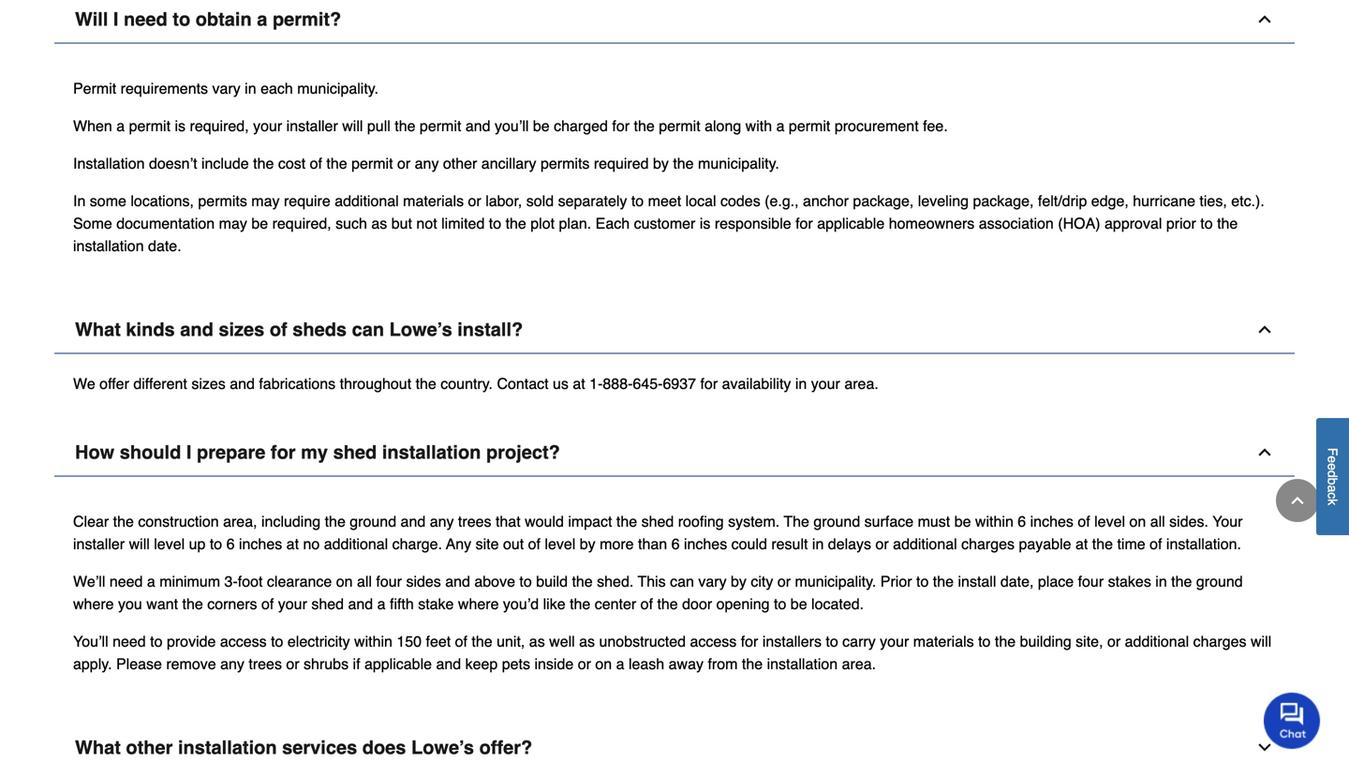 Task type: describe. For each thing, give the bounding box(es) containing it.
in right availability at the right
[[796, 375, 807, 392]]

the up more
[[617, 513, 638, 530]]

result
[[772, 535, 808, 553]]

area. inside you'll need to provide access to electricity within 150 feet of the unit, as well as unobstructed access for installers to carry your materials to the building site, or additional charges will apply. please remove any trees or shrubs if applicable and keep pets inside or on a leash away from the installation area.
[[842, 655, 877, 673]]

2 horizontal spatial inches
[[1031, 513, 1074, 530]]

be inside the in some locations, permits may require additional materials or labor, sold separately to meet local codes (e.g., anchor package, leveling package, felt/drip edge, hurricane ties, etc.). some documentation may be required, such as but not limited to the plot plan. each customer is responsible for applicable homeowners association (hoa) approval prior to the installation date.
[[252, 215, 268, 232]]

to inside clear the construction area, including the ground and any trees that would impact the shed roofing system. the ground surface must be within 6 inches of level on all sides. your installer will level up to 6 inches at no additional charge. any site out of level by more than 6 inches could result in delays or additional charges payable at the time of installation.
[[210, 535, 222, 553]]

throughout
[[340, 375, 412, 392]]

including
[[262, 513, 321, 530]]

impact
[[568, 513, 613, 530]]

vary inside we'll need a minimum 3-foot clearance on all four sides and above to build the shed. this can vary by city or municipality. prior to the install date, place four stakes in the ground where you want the corners of your shed and a fifth stake where you'd like the center of the door opening to be located.
[[699, 573, 727, 590]]

offer?
[[480, 737, 533, 759]]

b
[[1326, 478, 1341, 485]]

i inside how should i prepare for my shed installation project? button
[[186, 442, 192, 463]]

shed.
[[597, 573, 634, 590]]

when a permit is required, your installer will pull the permit and you'll be charged for the permit along with a permit procurement fee.
[[73, 117, 948, 135]]

chevron up image for how should i prepare for my shed installation project?
[[1256, 443, 1275, 462]]

within inside clear the construction area, including the ground and any trees that would impact the shed roofing system. the ground surface must be within 6 inches of level on all sides. your installer will level up to 6 inches at no additional charge. any site out of level by more than 6 inches could result in delays or additional charges payable at the time of installation.
[[976, 513, 1014, 530]]

above
[[475, 573, 516, 590]]

availability
[[722, 375, 792, 392]]

the left building
[[995, 633, 1016, 650]]

shrubs
[[304, 655, 349, 673]]

installation.
[[1167, 535, 1242, 553]]

1 vertical spatial lowe's
[[412, 737, 474, 759]]

documentation
[[116, 215, 215, 232]]

for inside button
[[271, 442, 296, 463]]

permit down pull
[[352, 155, 393, 172]]

a inside you'll need to provide access to electricity within 150 feet of the unit, as well as unobstructed access for installers to carry your materials to the building site, or additional charges will apply. please remove any trees or shrubs if applicable and keep pets inside or on a leash away from the installation area.
[[616, 655, 625, 673]]

a inside will i need to obtain a permit? button
[[257, 9, 268, 30]]

need for to
[[113, 633, 146, 650]]

what kinds and sizes of sheds can lowe's install? button
[[54, 306, 1296, 354]]

to inside button
[[173, 9, 190, 30]]

for right 6937
[[701, 375, 718, 392]]

permit down requirements
[[129, 117, 171, 135]]

1 e from the top
[[1326, 456, 1341, 463]]

in some locations, permits may require additional materials or labor, sold separately to meet local codes (e.g., anchor package, leveling package, felt/drip edge, hurricane ties, etc.). some documentation may be required, such as but not limited to the plot plan. each customer is responsible for applicable homeowners association (hoa) approval prior to the installation date.
[[73, 192, 1265, 255]]

c
[[1326, 492, 1341, 499]]

what other installation services does lowe's offer? button
[[54, 724, 1296, 762]]

could
[[732, 535, 768, 553]]

0 horizontal spatial ground
[[350, 513, 397, 530]]

1 four from the left
[[376, 573, 402, 590]]

site
[[476, 535, 499, 553]]

need inside button
[[124, 9, 168, 30]]

permits inside the in some locations, permits may require additional materials or labor, sold separately to meet local codes (e.g., anchor package, leveling package, felt/drip edge, hurricane ties, etc.). some documentation may be required, such as but not limited to the plot plan. each customer is responsible for applicable homeowners association (hoa) approval prior to the installation date.
[[198, 192, 247, 210]]

1 access from the left
[[220, 633, 267, 650]]

we
[[73, 375, 95, 392]]

in left each
[[245, 80, 256, 97]]

of inside you'll need to provide access to electricity within 150 feet of the unit, as well as unobstructed access for installers to carry your materials to the building site, or additional charges will apply. please remove any trees or shrubs if applicable and keep pets inside or on a leash away from the installation area.
[[455, 633, 468, 650]]

fabrications
[[259, 375, 336, 392]]

the down labor,
[[506, 215, 527, 232]]

roofing
[[678, 513, 724, 530]]

fifth
[[390, 595, 414, 613]]

2 horizontal spatial as
[[579, 633, 595, 650]]

foot
[[238, 573, 263, 590]]

not
[[417, 215, 437, 232]]

permit left along
[[659, 117, 701, 135]]

door
[[683, 595, 713, 613]]

0 vertical spatial area.
[[845, 375, 879, 392]]

more
[[600, 535, 634, 553]]

1 vertical spatial may
[[219, 215, 247, 232]]

and left the fifth
[[348, 595, 373, 613]]

time
[[1118, 535, 1146, 553]]

to down the install
[[979, 633, 991, 650]]

opening
[[717, 595, 770, 613]]

can inside button
[[352, 319, 384, 340]]

the left the install
[[933, 573, 954, 590]]

2 access from the left
[[690, 633, 737, 650]]

installation inside the in some locations, permits may require additional materials or labor, sold separately to meet local codes (e.g., anchor package, leveling package, felt/drip edge, hurricane ties, etc.). some documentation may be required, such as but not limited to the plot plan. each customer is responsible for applicable homeowners association (hoa) approval prior to the installation date.
[[73, 237, 144, 255]]

2 e from the top
[[1326, 463, 1341, 470]]

obtain
[[196, 9, 252, 30]]

the down ties,
[[1218, 215, 1239, 232]]

the up keep
[[472, 633, 493, 650]]

we'll need a minimum 3-foot clearance on all four sides and above to build the shed. this can vary by city or municipality. prior to the install date, place four stakes in the ground where you want the corners of your shed and a fifth stake where you'd like the center of the door opening to be located.
[[73, 573, 1244, 613]]

2 horizontal spatial level
[[1095, 513, 1126, 530]]

to down labor,
[[489, 215, 502, 232]]

will inside clear the construction area, including the ground and any trees that would impact the shed roofing system. the ground surface must be within 6 inches of level on all sides. your installer will level up to 6 inches at no additional charge. any site out of level by more than 6 inches could result in delays or additional charges payable at the time of installation.
[[129, 535, 150, 553]]

any
[[446, 535, 472, 553]]

1 horizontal spatial other
[[443, 155, 477, 172]]

along
[[705, 117, 742, 135]]

to up please
[[150, 633, 163, 650]]

will
[[75, 9, 108, 30]]

2 horizontal spatial at
[[1076, 535, 1089, 553]]

sold
[[527, 192, 554, 210]]

separately
[[558, 192, 628, 210]]

pull
[[367, 117, 391, 135]]

for inside the in some locations, permits may require additional materials or labor, sold separately to meet local codes (e.g., anchor package, leveling package, felt/drip edge, hurricane ties, etc.). some documentation may be required, such as but not limited to the plot plan. each customer is responsible for applicable homeowners association (hoa) approval prior to the installation date.
[[796, 215, 813, 232]]

1 horizontal spatial by
[[653, 155, 669, 172]]

the down the installation.
[[1172, 573, 1193, 590]]

or inside we'll need a minimum 3-foot clearance on all four sides and above to build the shed. this can vary by city or municipality. prior to the install date, place four stakes in the ground where you want the corners of your shed and a fifth stake where you'd like the center of the door opening to be located.
[[778, 573, 791, 590]]

minimum
[[160, 573, 220, 590]]

association
[[979, 215, 1054, 232]]

888-
[[603, 375, 633, 392]]

0 vertical spatial municipality.
[[297, 80, 379, 97]]

clearance
[[267, 573, 332, 590]]

each
[[261, 80, 293, 97]]

0 horizontal spatial required,
[[190, 117, 249, 135]]

of inside what kinds and sizes of sheds can lowe's install? button
[[270, 319, 288, 340]]

and left you'll
[[466, 117, 491, 135]]

locations,
[[131, 192, 194, 210]]

plan.
[[559, 215, 592, 232]]

sizes for and
[[219, 319, 265, 340]]

contact
[[497, 375, 549, 392]]

my
[[301, 442, 328, 463]]

delays
[[828, 535, 872, 553]]

all inside we'll need a minimum 3-foot clearance on all four sides and above to build the shed. this can vary by city or municipality. prior to the install date, place four stakes in the ground where you want the corners of your shed and a fifth stake where you'd like the center of the door opening to be located.
[[357, 573, 372, 590]]

0 horizontal spatial 6
[[227, 535, 235, 553]]

1 horizontal spatial municipality.
[[698, 155, 780, 172]]

on inside you'll need to provide access to electricity within 150 feet of the unit, as well as unobstructed access for installers to carry your materials to the building site, or additional charges will apply. please remove any trees or shrubs if applicable and keep pets inside or on a leash away from the installation area.
[[596, 655, 612, 673]]

1 horizontal spatial level
[[545, 535, 576, 553]]

3-
[[225, 573, 238, 590]]

will i need to obtain a permit?
[[75, 9, 341, 30]]

or right inside
[[578, 655, 591, 673]]

1 horizontal spatial at
[[573, 375, 586, 392]]

the left time
[[1093, 535, 1114, 553]]

f
[[1326, 448, 1341, 456]]

be inside we'll need a minimum 3-foot clearance on all four sides and above to build the shed. this can vary by city or municipality. prior to the install date, place four stakes in the ground where you want the corners of your shed and a fifth stake where you'd like the center of the door opening to be located.
[[791, 595, 808, 613]]

should
[[120, 442, 181, 463]]

but
[[392, 215, 412, 232]]

remove
[[166, 655, 216, 673]]

i inside will i need to obtain a permit? button
[[113, 9, 119, 30]]

some
[[90, 192, 126, 210]]

applicable inside the in some locations, permits may require additional materials or labor, sold separately to meet local codes (e.g., anchor package, leveling package, felt/drip edge, hurricane ties, etc.). some documentation may be required, such as but not limited to the plot plan. each customer is responsible for applicable homeowners association (hoa) approval prior to the installation date.
[[818, 215, 885, 232]]

the left country.
[[416, 375, 437, 392]]

the up local
[[673, 155, 694, 172]]

installation
[[73, 155, 145, 172]]

your down each
[[253, 117, 282, 135]]

for inside you'll need to provide access to electricity within 150 feet of the unit, as well as unobstructed access for installers to carry your materials to the building site, or additional charges will apply. please remove any trees or shrubs if applicable and keep pets inside or on a leash away from the installation area.
[[741, 633, 759, 650]]

how
[[75, 442, 115, 463]]

this
[[638, 573, 666, 590]]

2 horizontal spatial 6
[[1018, 513, 1027, 530]]

clear the construction area, including the ground and any trees that would impact the shed roofing system. the ground surface must be within 6 inches of level on all sides. your installer will level up to 6 inches at no additional charge. any site out of level by more than 6 inches could result in delays or additional charges payable at the time of installation.
[[73, 513, 1243, 553]]

on inside we'll need a minimum 3-foot clearance on all four sides and above to build the shed. this can vary by city or municipality. prior to the install date, place four stakes in the ground where you want the corners of your shed and a fifth stake where you'd like the center of the door opening to be located.
[[336, 573, 353, 590]]

your right availability at the right
[[812, 375, 841, 392]]

does
[[363, 737, 406, 759]]

0 horizontal spatial level
[[154, 535, 185, 553]]

the right pull
[[395, 117, 416, 135]]

to up you'd
[[520, 573, 532, 590]]

(hoa)
[[1059, 215, 1101, 232]]

chat invite button image
[[1265, 692, 1322, 749]]

645-
[[633, 375, 663, 392]]

0 vertical spatial lowe's
[[390, 319, 452, 340]]

chevron up image inside scroll to top element
[[1289, 491, 1308, 510]]

the right including
[[325, 513, 346, 530]]

permit requirements vary in each municipality.
[[73, 80, 379, 97]]

or left shrubs
[[286, 655, 300, 673]]

prior
[[1167, 215, 1197, 232]]

homeowners
[[889, 215, 975, 232]]

permit up installation doesn't include the cost of the permit or any other ancillary permits required by the municipality.
[[420, 117, 462, 135]]

charge.
[[392, 535, 442, 553]]

if
[[353, 655, 360, 673]]

must
[[918, 513, 951, 530]]

and left fabrications
[[230, 375, 255, 392]]

your inside we'll need a minimum 3-foot clearance on all four sides and above to build the shed. this can vary by city or municipality. prior to the install date, place four stakes in the ground where you want the corners of your shed and a fifth stake where you'd like the center of the door opening to be located.
[[278, 595, 307, 613]]

to left meet
[[632, 192, 644, 210]]

f e e d b a c k button
[[1317, 418, 1350, 535]]

well
[[549, 633, 575, 650]]

like
[[543, 595, 566, 613]]

a right with
[[777, 117, 785, 135]]

in inside we'll need a minimum 3-foot clearance on all four sides and above to build the shed. this can vary by city or municipality. prior to the install date, place four stakes in the ground where you want the corners of your shed and a fifth stake where you'd like the center of the door opening to be located.
[[1156, 573, 1168, 590]]

with
[[746, 117, 773, 135]]

additional inside you'll need to provide access to electricity within 150 feet of the unit, as well as unobstructed access for installers to carry your materials to the building site, or additional charges will apply. please remove any trees or shrubs if applicable and keep pets inside or on a leash away from the installation area.
[[1125, 633, 1190, 650]]

such
[[336, 215, 367, 232]]

stake
[[418, 595, 454, 613]]

required
[[594, 155, 649, 172]]

and inside clear the construction area, including the ground and any trees that would impact the shed roofing system. the ground surface must be within 6 inches of level on all sides. your installer will level up to 6 inches at no additional charge. any site out of level by more than 6 inches could result in delays or additional charges payable at the time of installation.
[[401, 513, 426, 530]]

your inside you'll need to provide access to electricity within 150 feet of the unit, as well as unobstructed access for installers to carry your materials to the building site, or additional charges will apply. please remove any trees or shrubs if applicable and keep pets inside or on a leash away from the installation area.
[[880, 633, 910, 650]]

chevron up image for will i need to obtain a permit?
[[1256, 10, 1275, 29]]

and up stake
[[445, 573, 471, 590]]

the right clear
[[113, 513, 134, 530]]

the right from
[[742, 655, 763, 673]]

want
[[146, 595, 178, 613]]

a right when at the left of page
[[116, 117, 125, 135]]

the right like at the left bottom
[[570, 595, 591, 613]]

local
[[686, 192, 717, 210]]

some
[[73, 215, 112, 232]]

for up required
[[612, 117, 630, 135]]

trees inside you'll need to provide access to electricity within 150 feet of the unit, as well as unobstructed access for installers to carry your materials to the building site, or additional charges will apply. please remove any trees or shrubs if applicable and keep pets inside or on a leash away from the installation area.
[[249, 655, 282, 673]]

1 horizontal spatial as
[[529, 633, 545, 650]]

installer inside clear the construction area, including the ground and any trees that would impact the shed roofing system. the ground surface must be within 6 inches of level on all sides. your installer will level up to 6 inches at no additional charge. any site out of level by more than 6 inches could result in delays or additional charges payable at the time of installation.
[[73, 535, 125, 553]]

leash
[[629, 655, 665, 673]]



Task type: locate. For each thing, give the bounding box(es) containing it.
1 horizontal spatial installer
[[287, 117, 338, 135]]

0 vertical spatial vary
[[212, 80, 241, 97]]

to left obtain
[[173, 9, 190, 30]]

1 horizontal spatial charges
[[1194, 633, 1247, 650]]

required, up include
[[190, 117, 249, 135]]

1 vertical spatial installer
[[73, 535, 125, 553]]

1 vertical spatial vary
[[699, 573, 727, 590]]

applicable inside you'll need to provide access to electricity within 150 feet of the unit, as well as unobstructed access for installers to carry your materials to the building site, or additional charges will apply. please remove any trees or shrubs if applicable and keep pets inside or on a leash away from the installation area.
[[365, 655, 432, 673]]

ground down the installation.
[[1197, 573, 1244, 590]]

1-
[[590, 375, 603, 392]]

will down construction
[[129, 535, 150, 553]]

1 horizontal spatial all
[[1151, 513, 1166, 530]]

include
[[202, 155, 249, 172]]

permit
[[129, 117, 171, 135], [420, 117, 462, 135], [659, 117, 701, 135], [789, 117, 831, 135], [352, 155, 393, 172]]

and inside button
[[180, 319, 214, 340]]

limited
[[442, 215, 485, 232]]

package,
[[853, 192, 914, 210], [974, 192, 1034, 210]]

as right well
[[579, 633, 595, 650]]

1 horizontal spatial four
[[1079, 573, 1104, 590]]

0 horizontal spatial vary
[[212, 80, 241, 97]]

for
[[612, 117, 630, 135], [796, 215, 813, 232], [701, 375, 718, 392], [271, 442, 296, 463], [741, 633, 759, 650]]

municipality. inside we'll need a minimum 3-foot clearance on all four sides and above to build the shed. this can vary by city or municipality. prior to the install date, place four stakes in the ground where you want the corners of your shed and a fifth stake where you'd like the center of the door opening to be located.
[[795, 573, 877, 590]]

vary
[[212, 80, 241, 97], [699, 573, 727, 590]]

sizes up fabrications
[[219, 319, 265, 340]]

build
[[536, 573, 568, 590]]

to right prior
[[917, 573, 929, 590]]

any up the any on the bottom left of the page
[[430, 513, 454, 530]]

0 vertical spatial all
[[1151, 513, 1166, 530]]

1 horizontal spatial package,
[[974, 192, 1034, 210]]

what for what kinds and sizes of sheds can lowe's install?
[[75, 319, 121, 340]]

1 vertical spatial within
[[354, 633, 393, 650]]

charges inside you'll need to provide access to electricity within 150 feet of the unit, as well as unobstructed access for installers to carry your materials to the building site, or additional charges will apply. please remove any trees or shrubs if applicable and keep pets inside or on a leash away from the installation area.
[[1194, 633, 1247, 650]]

1 horizontal spatial access
[[690, 633, 737, 650]]

0 vertical spatial installer
[[287, 117, 338, 135]]

0 horizontal spatial access
[[220, 633, 267, 650]]

2 horizontal spatial will
[[1251, 633, 1272, 650]]

cost
[[278, 155, 306, 172]]

trees inside clear the construction area, including the ground and any trees that would impact the shed roofing system. the ground surface must be within 6 inches of level on all sides. your installer will level up to 6 inches at no additional charge. any site out of level by more than 6 inches could result in delays or additional charges payable at the time of installation.
[[458, 513, 492, 530]]

sizes inside button
[[219, 319, 265, 340]]

a up the k
[[1326, 485, 1341, 492]]

1 vertical spatial i
[[186, 442, 192, 463]]

a left the leash on the left bottom of page
[[616, 655, 625, 673]]

where down above
[[458, 595, 499, 613]]

for down opening
[[741, 633, 759, 650]]

shed up than
[[642, 513, 674, 530]]

any up not
[[415, 155, 439, 172]]

inches up payable
[[1031, 513, 1074, 530]]

in right stakes
[[1156, 573, 1168, 590]]

for left my
[[271, 442, 296, 463]]

municipality.
[[297, 80, 379, 97], [698, 155, 780, 172], [795, 573, 877, 590]]

installation inside you'll need to provide access to electricity within 150 feet of the unit, as well as unobstructed access for installers to carry your materials to the building site, or additional charges will apply. please remove any trees or shrubs if applicable and keep pets inside or on a leash away from the installation area.
[[767, 655, 838, 673]]

1 vertical spatial municipality.
[[698, 155, 780, 172]]

1 horizontal spatial within
[[976, 513, 1014, 530]]

a inside f e e d b a c k button
[[1326, 485, 1341, 492]]

ground inside we'll need a minimum 3-foot clearance on all four sides and above to build the shed. this can vary by city or municipality. prior to the install date, place four stakes in the ground where you want the corners of your shed and a fifth stake where you'd like the center of the door opening to be located.
[[1197, 573, 1244, 590]]

lowe's
[[390, 319, 452, 340], [412, 737, 474, 759]]

within
[[976, 513, 1014, 530], [354, 633, 393, 650]]

the left 'cost'
[[253, 155, 274, 172]]

to left electricity
[[271, 633, 284, 650]]

2 horizontal spatial ground
[[1197, 573, 1244, 590]]

carry
[[843, 633, 876, 650]]

in
[[73, 192, 86, 210]]

can inside we'll need a minimum 3-foot clearance on all four sides and above to build the shed. this can vary by city or municipality. prior to the install date, place four stakes in the ground where you want the corners of your shed and a fifth stake where you'd like the center of the door opening to be located.
[[670, 573, 695, 590]]

2 vertical spatial municipality.
[[795, 573, 877, 590]]

0 horizontal spatial at
[[287, 535, 299, 553]]

on left the leash on the left bottom of page
[[596, 655, 612, 673]]

level down would on the bottom left
[[545, 535, 576, 553]]

is inside the in some locations, permits may require additional materials or labor, sold separately to meet local codes (e.g., anchor package, leveling package, felt/drip edge, hurricane ties, etc.). some documentation may be required, such as but not limited to the plot plan. each customer is responsible for applicable homeowners association (hoa) approval prior to the installation date.
[[700, 215, 711, 232]]

to left carry at the bottom right
[[826, 633, 839, 650]]

by inside clear the construction area, including the ground and any trees that would impact the shed roofing system. the ground surface must be within 6 inches of level on all sides. your installer will level up to 6 inches at no additional charge. any site out of level by more than 6 inches could result in delays or additional charges payable at the time of installation.
[[580, 535, 596, 553]]

the down minimum
[[182, 595, 203, 613]]

0 vertical spatial any
[[415, 155, 439, 172]]

sizes for different
[[192, 375, 226, 392]]

charges inside clear the construction area, including the ground and any trees that would impact the shed roofing system. the ground surface must be within 6 inches of level on all sides. your installer will level up to 6 inches at no additional charge. any site out of level by more than 6 inches could result in delays or additional charges payable at the time of installation.
[[962, 535, 1015, 553]]

ground up delays at bottom right
[[814, 513, 861, 530]]

1 vertical spatial on
[[336, 573, 353, 590]]

shed inside we'll need a minimum 3-foot clearance on all four sides and above to build the shed. this can vary by city or municipality. prior to the install date, place four stakes in the ground where you want the corners of your shed and a fifth stake where you'd like the center of the door opening to be located.
[[312, 595, 344, 613]]

1 horizontal spatial will
[[342, 117, 363, 135]]

f e e d b a c k
[[1326, 448, 1341, 505]]

by inside we'll need a minimum 3-foot clearance on all four sides and above to build the shed. this can vary by city or municipality. prior to the install date, place four stakes in the ground where you want the corners of your shed and a fifth stake where you'd like the center of the door opening to be located.
[[731, 573, 747, 590]]

fee.
[[923, 117, 948, 135]]

or
[[397, 155, 411, 172], [468, 192, 482, 210], [876, 535, 889, 553], [778, 573, 791, 590], [1108, 633, 1121, 650], [286, 655, 300, 673], [578, 655, 591, 673]]

0 horizontal spatial is
[[175, 117, 186, 135]]

where down "we'll"
[[73, 595, 114, 613]]

in inside clear the construction area, including the ground and any trees that would impact the shed roofing system. the ground surface must be within 6 inches of level on all sides. your installer will level up to 6 inches at no additional charge. any site out of level by more than 6 inches could result in delays or additional charges payable at the time of installation.
[[813, 535, 824, 553]]

2 where from the left
[[458, 595, 499, 613]]

installer up 'cost'
[[287, 117, 338, 135]]

0 horizontal spatial i
[[113, 9, 119, 30]]

0 horizontal spatial four
[[376, 573, 402, 590]]

felt/drip
[[1039, 192, 1088, 210]]

is
[[175, 117, 186, 135], [700, 215, 711, 232]]

0 horizontal spatial where
[[73, 595, 114, 613]]

to
[[173, 9, 190, 30], [632, 192, 644, 210], [489, 215, 502, 232], [1201, 215, 1214, 232], [210, 535, 222, 553], [520, 573, 532, 590], [917, 573, 929, 590], [774, 595, 787, 613], [150, 633, 163, 650], [271, 633, 284, 650], [826, 633, 839, 650], [979, 633, 991, 650]]

or up but
[[397, 155, 411, 172]]

installation down the some
[[73, 237, 144, 255]]

unobstructed
[[599, 633, 686, 650]]

package, up the association
[[974, 192, 1034, 210]]

1 horizontal spatial on
[[596, 655, 612, 673]]

0 vertical spatial trees
[[458, 513, 492, 530]]

0 vertical spatial is
[[175, 117, 186, 135]]

installation inside what other installation services does lowe's offer? button
[[178, 737, 277, 759]]

services
[[282, 737, 357, 759]]

2 vertical spatial any
[[220, 655, 245, 673]]

customer
[[634, 215, 696, 232]]

additional up such
[[335, 192, 399, 210]]

sizes right different
[[192, 375, 226, 392]]

1 horizontal spatial 6
[[672, 535, 680, 553]]

municipality. up the codes
[[698, 155, 780, 172]]

sides
[[406, 573, 441, 590]]

2 horizontal spatial on
[[1130, 513, 1147, 530]]

150
[[397, 633, 422, 650]]

electricity
[[288, 633, 350, 650]]

2 vertical spatial on
[[596, 655, 612, 673]]

materials up not
[[403, 192, 464, 210]]

the up required
[[634, 117, 655, 135]]

need for a
[[110, 573, 143, 590]]

0 vertical spatial on
[[1130, 513, 1147, 530]]

four right place
[[1079, 573, 1104, 590]]

chevron down image
[[1256, 738, 1275, 757]]

1 where from the left
[[73, 595, 114, 613]]

prior
[[881, 573, 913, 590]]

1 package, from the left
[[853, 192, 914, 210]]

0 vertical spatial shed
[[333, 442, 377, 463]]

meet
[[648, 192, 682, 210]]

lowe's right does on the bottom of the page
[[412, 737, 474, 759]]

shed down clearance
[[312, 595, 344, 613]]

1 horizontal spatial materials
[[914, 633, 975, 650]]

1 horizontal spatial i
[[186, 442, 192, 463]]

a up want
[[147, 573, 155, 590]]

chevron up image
[[1256, 10, 1275, 29], [1256, 320, 1275, 339], [1256, 443, 1275, 462], [1289, 491, 1308, 510]]

be right you'll
[[533, 117, 550, 135]]

will
[[342, 117, 363, 135], [129, 535, 150, 553], [1251, 633, 1272, 650]]

0 horizontal spatial on
[[336, 573, 353, 590]]

a
[[257, 9, 268, 30], [116, 117, 125, 135], [777, 117, 785, 135], [1326, 485, 1341, 492], [147, 573, 155, 590], [377, 595, 386, 613], [616, 655, 625, 673]]

ground
[[350, 513, 397, 530], [814, 513, 861, 530], [1197, 573, 1244, 590]]

0 vertical spatial can
[[352, 319, 384, 340]]

2 four from the left
[[1079, 573, 1104, 590]]

and inside you'll need to provide access to electricity within 150 feet of the unit, as well as unobstructed access for installers to carry your materials to the building site, or additional charges will apply. please remove any trees or shrubs if applicable and keep pets inside or on a leash away from the installation area.
[[436, 655, 461, 673]]

6
[[1018, 513, 1027, 530], [227, 535, 235, 553], [672, 535, 680, 553]]

other down please
[[126, 737, 173, 759]]

as inside the in some locations, permits may require additional materials or labor, sold separately to meet local codes (e.g., anchor package, leveling package, felt/drip edge, hurricane ties, etc.). some documentation may be required, such as but not limited to the plot plan. each customer is responsible for applicable homeowners association (hoa) approval prior to the installation date.
[[372, 215, 387, 232]]

all inside clear the construction area, including the ground and any trees that would impact the shed roofing system. the ground surface must be within 6 inches of level on all sides. your installer will level up to 6 inches at no additional charge. any site out of level by more than 6 inches could result in delays or additional charges payable at the time of installation.
[[1151, 513, 1166, 530]]

2 what from the top
[[75, 737, 121, 759]]

charged
[[554, 117, 608, 135]]

package, up homeowners
[[853, 192, 914, 210]]

what kinds and sizes of sheds can lowe's install?
[[75, 319, 523, 340]]

of
[[310, 155, 322, 172], [270, 319, 288, 340], [1078, 513, 1091, 530], [528, 535, 541, 553], [1150, 535, 1163, 553], [262, 595, 274, 613], [641, 595, 653, 613], [455, 633, 468, 650]]

how should i prepare for my shed installation project?
[[75, 442, 560, 463]]

installation
[[73, 237, 144, 255], [382, 442, 481, 463], [767, 655, 838, 673], [178, 737, 277, 759]]

ancillary
[[482, 155, 537, 172]]

6 up payable
[[1018, 513, 1027, 530]]

1 vertical spatial is
[[700, 215, 711, 232]]

located.
[[812, 595, 864, 613]]

1 vertical spatial what
[[75, 737, 121, 759]]

a left the fifth
[[377, 595, 386, 613]]

would
[[525, 513, 564, 530]]

1 vertical spatial area.
[[842, 655, 877, 673]]

unit,
[[497, 633, 525, 650]]

scroll to top element
[[1277, 479, 1320, 522]]

access down corners
[[220, 633, 267, 650]]

need up the you
[[110, 573, 143, 590]]

1 horizontal spatial may
[[252, 192, 280, 210]]

1 horizontal spatial applicable
[[818, 215, 885, 232]]

additional right no on the bottom of the page
[[324, 535, 388, 553]]

prepare
[[197, 442, 266, 463]]

0 horizontal spatial package,
[[853, 192, 914, 210]]

your
[[253, 117, 282, 135], [812, 375, 841, 392], [278, 595, 307, 613], [880, 633, 910, 650]]

level up time
[[1095, 513, 1126, 530]]

0 horizontal spatial inches
[[239, 535, 282, 553]]

may down include
[[219, 215, 247, 232]]

inches
[[1031, 513, 1074, 530], [239, 535, 282, 553], [684, 535, 728, 553]]

2 vertical spatial shed
[[312, 595, 344, 613]]

materials inside you'll need to provide access to electricity within 150 feet of the unit, as well as unobstructed access for installers to carry your materials to the building site, or additional charges will apply. please remove any trees or shrubs if applicable and keep pets inside or on a leash away from the installation area.
[[914, 633, 975, 650]]

to right opening
[[774, 595, 787, 613]]

keep
[[466, 655, 498, 673]]

anchor
[[803, 192, 849, 210]]

area,
[[223, 513, 257, 530]]

center
[[595, 595, 637, 613]]

1 what from the top
[[75, 319, 121, 340]]

2 horizontal spatial by
[[731, 573, 747, 590]]

1 vertical spatial need
[[110, 573, 143, 590]]

1 horizontal spatial vary
[[699, 573, 727, 590]]

provide
[[167, 633, 216, 650]]

0 horizontal spatial within
[[354, 633, 393, 650]]

no
[[303, 535, 320, 553]]

within inside you'll need to provide access to electricity within 150 feet of the unit, as well as unobstructed access for installers to carry your materials to the building site, or additional charges will apply. please remove any trees or shrubs if applicable and keep pets inside or on a leash away from the installation area.
[[354, 633, 393, 650]]

where
[[73, 595, 114, 613], [458, 595, 499, 613]]

1 vertical spatial sizes
[[192, 375, 226, 392]]

and right kinds at top left
[[180, 319, 214, 340]]

shed inside clear the construction area, including the ground and any trees that would impact the shed roofing system. the ground surface must be within 6 inches of level on all sides. your installer will level up to 6 inches at no additional charge. any site out of level by more than 6 inches could result in delays or additional charges payable at the time of installation.
[[642, 513, 674, 530]]

1 vertical spatial other
[[126, 737, 173, 759]]

2 vertical spatial need
[[113, 633, 146, 650]]

2 vertical spatial will
[[1251, 633, 1272, 650]]

1 horizontal spatial permits
[[541, 155, 590, 172]]

be left such
[[252, 215, 268, 232]]

0 horizontal spatial will
[[129, 535, 150, 553]]

as left well
[[529, 633, 545, 650]]

what other installation services does lowe's offer?
[[75, 737, 533, 759]]

permit right with
[[789, 117, 831, 135]]

shed right my
[[333, 442, 377, 463]]

ground up charge.
[[350, 513, 397, 530]]

0 vertical spatial other
[[443, 155, 477, 172]]

by
[[653, 155, 669, 172], [580, 535, 596, 553], [731, 573, 747, 590]]

0 vertical spatial required,
[[190, 117, 249, 135]]

0 vertical spatial may
[[252, 192, 280, 210]]

apply.
[[73, 655, 112, 673]]

the right 'cost'
[[327, 155, 347, 172]]

chevron up image inside will i need to obtain a permit? button
[[1256, 10, 1275, 29]]

6937
[[663, 375, 697, 392]]

1 horizontal spatial trees
[[458, 513, 492, 530]]

by up opening
[[731, 573, 747, 590]]

installer
[[287, 117, 338, 135], [73, 535, 125, 553]]

within right must
[[976, 513, 1014, 530]]

1 vertical spatial materials
[[914, 633, 975, 650]]

what for what other installation services does lowe's offer?
[[75, 737, 121, 759]]

be inside clear the construction area, including the ground and any trees that would impact the shed roofing system. the ground surface must be within 6 inches of level on all sides. your installer will level up to 6 inches at no additional charge. any site out of level by more than 6 inches could result in delays or additional charges payable at the time of installation.
[[955, 513, 972, 530]]

surface
[[865, 513, 914, 530]]

1 vertical spatial required,
[[272, 215, 332, 232]]

1 vertical spatial all
[[357, 573, 372, 590]]

feet
[[426, 633, 451, 650]]

need right "will" at top
[[124, 9, 168, 30]]

place
[[1039, 573, 1074, 590]]

payable
[[1019, 535, 1072, 553]]

1 vertical spatial applicable
[[365, 655, 432, 673]]

hurricane
[[1134, 192, 1196, 210]]

required, down require
[[272, 215, 332, 232]]

as left but
[[372, 215, 387, 232]]

trees left shrubs
[[249, 655, 282, 673]]

0 horizontal spatial all
[[357, 573, 372, 590]]

installation inside how should i prepare for my shed installation project? button
[[382, 442, 481, 463]]

trees up site
[[458, 513, 492, 530]]

1 horizontal spatial ground
[[814, 513, 861, 530]]

i right "will" at top
[[113, 9, 119, 30]]

0 horizontal spatial municipality.
[[297, 80, 379, 97]]

0 horizontal spatial charges
[[962, 535, 1015, 553]]

by down impact
[[580, 535, 596, 553]]

0 horizontal spatial may
[[219, 215, 247, 232]]

0 vertical spatial charges
[[962, 535, 1015, 553]]

clear
[[73, 513, 109, 530]]

or right site,
[[1108, 633, 1121, 650]]

date.
[[148, 237, 182, 255]]

other
[[443, 155, 477, 172], [126, 737, 173, 759]]

shed inside button
[[333, 442, 377, 463]]

a right obtain
[[257, 9, 268, 30]]

required, inside the in some locations, permits may require additional materials or labor, sold separately to meet local codes (e.g., anchor package, leveling package, felt/drip edge, hurricane ties, etc.). some documentation may be required, such as but not limited to the plot plan. each customer is responsible for applicable homeowners association (hoa) approval prior to the installation date.
[[272, 215, 332, 232]]

what
[[75, 319, 121, 340], [75, 737, 121, 759]]

chevron up image inside what kinds and sizes of sheds can lowe's install? button
[[1256, 320, 1275, 339]]

installer down clear
[[73, 535, 125, 553]]

vary left each
[[212, 80, 241, 97]]

the right build
[[572, 573, 593, 590]]

any inside clear the construction area, including the ground and any trees that would impact the shed roofing system. the ground surface must be within 6 inches of level on all sides. your installer will level up to 6 inches at no additional charge. any site out of level by more than 6 inches could result in delays or additional charges payable at the time of installation.
[[430, 513, 454, 530]]

building
[[1020, 633, 1072, 650]]

0 horizontal spatial other
[[126, 737, 173, 759]]

us
[[553, 375, 569, 392]]

materials inside the in some locations, permits may require additional materials or labor, sold separately to meet local codes (e.g., anchor package, leveling package, felt/drip edge, hurricane ties, etc.). some documentation may be required, such as but not limited to the plot plan. each customer is responsible for applicable homeowners association (hoa) approval prior to the installation date.
[[403, 192, 464, 210]]

2 package, from the left
[[974, 192, 1034, 210]]

need up please
[[113, 633, 146, 650]]

1 vertical spatial permits
[[198, 192, 247, 210]]

each
[[596, 215, 630, 232]]

any inside you'll need to provide access to electricity within 150 feet of the unit, as well as unobstructed access for installers to carry your materials to the building site, or additional charges will apply. please remove any trees or shrubs if applicable and keep pets inside or on a leash away from the installation area.
[[220, 655, 245, 673]]

chevron up image inside how should i prepare for my shed installation project? button
[[1256, 443, 1275, 462]]

0 vertical spatial permits
[[541, 155, 590, 172]]

0 horizontal spatial applicable
[[365, 655, 432, 673]]

the down this
[[658, 595, 678, 613]]

charges
[[962, 535, 1015, 553], [1194, 633, 1247, 650]]

need inside you'll need to provide access to electricity within 150 feet of the unit, as well as unobstructed access for installers to carry your materials to the building site, or additional charges will apply. please remove any trees or shrubs if applicable and keep pets inside or on a leash away from the installation area.
[[113, 633, 146, 650]]

0 vertical spatial what
[[75, 319, 121, 340]]

pets
[[502, 655, 531, 673]]

will inside you'll need to provide access to electricity within 150 feet of the unit, as well as unobstructed access for installers to carry your materials to the building site, or additional charges will apply. please remove any trees or shrubs if applicable and keep pets inside or on a leash away from the installation area.
[[1251, 633, 1272, 650]]

be up installers
[[791, 595, 808, 613]]

e up d
[[1326, 456, 1341, 463]]

chevron up image for what kinds and sizes of sheds can lowe's install?
[[1256, 320, 1275, 339]]

2 vertical spatial by
[[731, 573, 747, 590]]

or inside the in some locations, permits may require additional materials or labor, sold separately to meet local codes (e.g., anchor package, leveling package, felt/drip edge, hurricane ties, etc.). some documentation may be required, such as but not limited to the plot plan. each customer is responsible for applicable homeowners association (hoa) approval prior to the installation date.
[[468, 192, 482, 210]]

1 vertical spatial trees
[[249, 655, 282, 673]]

1 vertical spatial by
[[580, 535, 596, 553]]

other inside button
[[126, 737, 173, 759]]

6 right than
[[672, 535, 680, 553]]

what left kinds at top left
[[75, 319, 121, 340]]

please
[[116, 655, 162, 673]]

area.
[[845, 375, 879, 392], [842, 655, 877, 673]]

to down ties,
[[1201, 215, 1214, 232]]

on inside clear the construction area, including the ground and any trees that would impact the shed roofing system. the ground surface must be within 6 inches of level on all sides. your installer will level up to 6 inches at no additional charge. any site out of level by more than 6 inches could result in delays or additional charges payable at the time of installation.
[[1130, 513, 1147, 530]]

e up b
[[1326, 463, 1341, 470]]

0 horizontal spatial can
[[352, 319, 384, 340]]

additional down must
[[894, 535, 958, 553]]

1 vertical spatial charges
[[1194, 633, 1247, 650]]

applicable down 150
[[365, 655, 432, 673]]

and down feet
[[436, 655, 461, 673]]

need inside we'll need a minimum 3-foot clearance on all four sides and above to build the shed. this can vary by city or municipality. prior to the install date, place four stakes in the ground where you want the corners of your shed and a fifth stake where you'd like the center of the door opening to be located.
[[110, 573, 143, 590]]

0 horizontal spatial trees
[[249, 655, 282, 673]]

up
[[189, 535, 206, 553]]

your
[[1213, 513, 1243, 530]]

0 vertical spatial within
[[976, 513, 1014, 530]]

procurement
[[835, 117, 919, 135]]

require
[[284, 192, 331, 210]]

and up charge.
[[401, 513, 426, 530]]

1 horizontal spatial where
[[458, 595, 499, 613]]

0 vertical spatial will
[[342, 117, 363, 135]]

0 vertical spatial i
[[113, 9, 119, 30]]

additional inside the in some locations, permits may require additional materials or labor, sold separately to meet local codes (e.g., anchor package, leveling package, felt/drip edge, hurricane ties, etc.). some documentation may be required, such as but not limited to the plot plan. each customer is responsible for applicable homeowners association (hoa) approval prior to the installation date.
[[335, 192, 399, 210]]

1 horizontal spatial inches
[[684, 535, 728, 553]]

or inside clear the construction area, including the ground and any trees that would impact the shed roofing system. the ground surface must be within 6 inches of level on all sides. your installer will level up to 6 inches at no additional charge. any site out of level by more than 6 inches could result in delays or additional charges payable at the time of installation.
[[876, 535, 889, 553]]



Task type: vqa. For each thing, say whether or not it's contained in the screenshot.
It
no



